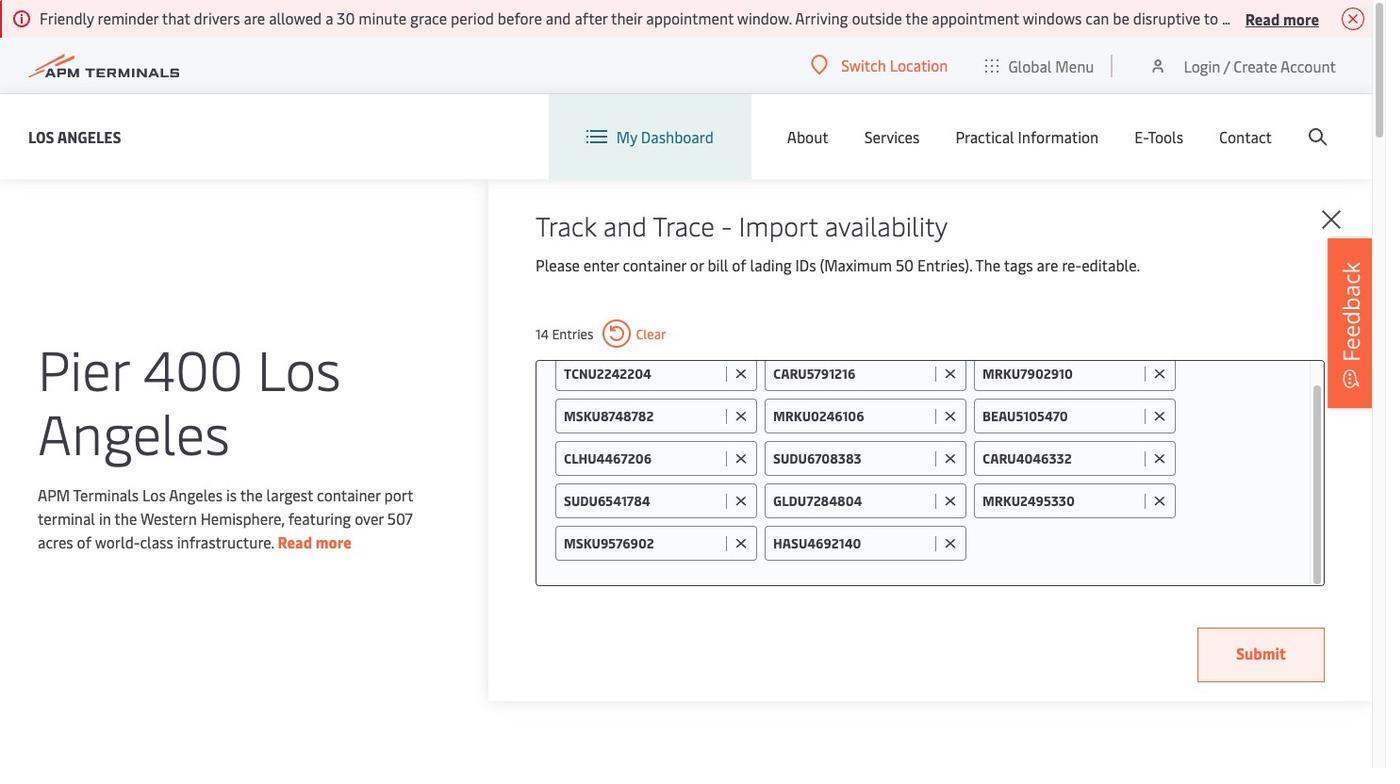 Task type: describe. For each thing, give the bounding box(es) containing it.
clear
[[636, 325, 666, 343]]

world-
[[95, 532, 140, 552]]

pier 400 los angeles
[[38, 331, 341, 469]]

14 entries
[[536, 325, 594, 343]]

login / create account link
[[1149, 38, 1337, 93]]

clear button
[[603, 320, 666, 348]]

please enter container or bill of lading ids (maximum 50 entries). the tags are re-editable.
[[536, 255, 1141, 275]]

switch location
[[842, 55, 948, 75]]

port
[[384, 484, 413, 505]]

track and trace - import availability
[[536, 208, 948, 243]]

los for apm terminals los angeles is the largest container port terminal in the western hemisphere, featuring over 507 acres of world-class infrastructure.
[[142, 484, 166, 505]]

apm
[[38, 484, 70, 505]]

hemisphere,
[[201, 508, 285, 529]]

1 vertical spatial the
[[114, 508, 137, 529]]

read more button
[[1246, 7, 1320, 30]]

is
[[226, 484, 237, 505]]

editable.
[[1082, 255, 1141, 275]]

pier
[[38, 331, 129, 405]]

switch location button
[[811, 55, 948, 75]]

los angeles
[[28, 126, 121, 147]]

western
[[140, 508, 197, 529]]

507
[[388, 508, 413, 529]]

terminal
[[38, 508, 95, 529]]

terminals
[[73, 484, 139, 505]]

e-tools
[[1135, 126, 1184, 147]]

services
[[865, 126, 920, 147]]

practical information
[[956, 126, 1099, 147]]

0 vertical spatial the
[[240, 484, 263, 505]]

feedback
[[1336, 262, 1367, 362]]

about button
[[787, 94, 829, 179]]

read more link
[[278, 532, 352, 552]]

more for read more button
[[1284, 8, 1320, 29]]

please
[[536, 255, 580, 275]]

/
[[1224, 55, 1230, 76]]

angeles inside the los angeles link
[[57, 126, 121, 147]]

featuring
[[288, 508, 351, 529]]

track
[[536, 208, 597, 243]]

contact
[[1220, 126, 1273, 147]]

entries).
[[918, 255, 973, 275]]

400
[[143, 331, 243, 405]]

create
[[1234, 55, 1278, 76]]

la secondary image
[[51, 480, 381, 763]]

dashboard
[[641, 126, 714, 147]]

infrastructure.
[[177, 532, 274, 552]]

los angeles link
[[28, 125, 121, 149]]

menu
[[1056, 55, 1095, 76]]

switch
[[842, 55, 886, 75]]

my
[[617, 126, 638, 147]]

largest
[[267, 484, 313, 505]]

e-
[[1135, 126, 1148, 147]]

read more for read more link
[[278, 532, 352, 552]]

global
[[1009, 55, 1052, 76]]

practical
[[956, 126, 1015, 147]]

enter
[[584, 255, 619, 275]]

bill
[[708, 255, 729, 275]]

my dashboard button
[[587, 94, 714, 179]]

ids
[[796, 255, 817, 275]]

submit
[[1237, 643, 1287, 664]]

services button
[[865, 94, 920, 179]]

e-tools button
[[1135, 94, 1184, 179]]

trace
[[653, 208, 715, 243]]



Task type: locate. For each thing, give the bounding box(es) containing it.
read
[[1246, 8, 1280, 29], [278, 532, 312, 552]]

of right acres
[[77, 532, 91, 552]]

los inside pier 400 los angeles
[[257, 331, 341, 405]]

1 vertical spatial container
[[317, 484, 381, 505]]

the right in
[[114, 508, 137, 529]]

re-
[[1062, 255, 1082, 275]]

my dashboard
[[617, 126, 714, 147]]

0 vertical spatial container
[[623, 255, 687, 275]]

los inside apm terminals los angeles is the largest container port terminal in the western hemisphere, featuring over 507 acres of world-class infrastructure.
[[142, 484, 166, 505]]

angeles for 400
[[38, 395, 230, 469]]

contact button
[[1220, 94, 1273, 179]]

1 vertical spatial read more
[[278, 532, 352, 552]]

more up account
[[1284, 8, 1320, 29]]

0 horizontal spatial read
[[278, 532, 312, 552]]

2 vertical spatial angeles
[[169, 484, 223, 505]]

angeles
[[57, 126, 121, 147], [38, 395, 230, 469], [169, 484, 223, 505]]

0 vertical spatial read
[[1246, 8, 1280, 29]]

angeles inside apm terminals los angeles is the largest container port terminal in the western hemisphere, featuring over 507 acres of world-class infrastructure.
[[169, 484, 223, 505]]

50
[[896, 255, 914, 275]]

2 horizontal spatial los
[[257, 331, 341, 405]]

of right 'bill'
[[732, 255, 747, 275]]

0 horizontal spatial read more
[[278, 532, 352, 552]]

0 vertical spatial of
[[732, 255, 747, 275]]

Entered ID text field
[[774, 365, 931, 383], [774, 408, 931, 425], [564, 450, 722, 468], [774, 450, 931, 468], [564, 492, 722, 510], [564, 535, 722, 553], [774, 535, 931, 553]]

1 vertical spatial angeles
[[38, 395, 230, 469]]

import
[[739, 208, 818, 243]]

tags
[[1004, 255, 1034, 275]]

1 horizontal spatial read more
[[1246, 8, 1320, 29]]

container
[[623, 255, 687, 275], [317, 484, 381, 505]]

0 vertical spatial angeles
[[57, 126, 121, 147]]

0 vertical spatial read more
[[1246, 8, 1320, 29]]

container inside apm terminals los angeles is the largest container port terminal in the western hemisphere, featuring over 507 acres of world-class infrastructure.
[[317, 484, 381, 505]]

0 horizontal spatial the
[[114, 508, 137, 529]]

read inside button
[[1246, 8, 1280, 29]]

1 horizontal spatial the
[[240, 484, 263, 505]]

availability
[[825, 208, 948, 243]]

1 horizontal spatial los
[[142, 484, 166, 505]]

1 horizontal spatial of
[[732, 255, 747, 275]]

of
[[732, 255, 747, 275], [77, 532, 91, 552]]

login
[[1184, 55, 1221, 76]]

more inside button
[[1284, 8, 1320, 29]]

class
[[140, 532, 173, 552]]

0 horizontal spatial of
[[77, 532, 91, 552]]

0 horizontal spatial los
[[28, 126, 54, 147]]

los for pier 400 los angeles
[[257, 331, 341, 405]]

more
[[1284, 8, 1320, 29], [316, 532, 352, 552]]

practical information button
[[956, 94, 1099, 179]]

container left or
[[623, 255, 687, 275]]

login / create account
[[1184, 55, 1337, 76]]

Type or paste your IDs here text field
[[975, 526, 1291, 560]]

read more for read more button
[[1246, 8, 1320, 29]]

over
[[355, 508, 384, 529]]

-
[[722, 208, 732, 243]]

tools
[[1148, 126, 1184, 147]]

1 horizontal spatial container
[[623, 255, 687, 275]]

read up login / create account
[[1246, 8, 1280, 29]]

read more
[[1246, 8, 1320, 29], [278, 532, 352, 552]]

more down featuring
[[316, 532, 352, 552]]

0 vertical spatial more
[[1284, 8, 1320, 29]]

location
[[890, 55, 948, 75]]

the right is
[[240, 484, 263, 505]]

2 vertical spatial los
[[142, 484, 166, 505]]

are
[[1037, 255, 1059, 275]]

information
[[1018, 126, 1099, 147]]

the
[[976, 255, 1001, 275]]

1 horizontal spatial more
[[1284, 8, 1320, 29]]

Entered ID text field
[[564, 365, 722, 383], [983, 365, 1141, 383], [564, 408, 722, 425], [983, 408, 1141, 425], [983, 450, 1141, 468], [774, 492, 931, 510], [983, 492, 1141, 510]]

in
[[99, 508, 111, 529]]

and
[[603, 208, 647, 243]]

about
[[787, 126, 829, 147]]

0 horizontal spatial container
[[317, 484, 381, 505]]

1 vertical spatial read
[[278, 532, 312, 552]]

global menu button
[[967, 37, 1113, 94]]

entries
[[552, 325, 594, 343]]

more for read more link
[[316, 532, 352, 552]]

(maximum
[[820, 255, 892, 275]]

1 vertical spatial los
[[257, 331, 341, 405]]

account
[[1281, 55, 1337, 76]]

0 horizontal spatial more
[[316, 532, 352, 552]]

0 vertical spatial los
[[28, 126, 54, 147]]

container up over
[[317, 484, 381, 505]]

the
[[240, 484, 263, 505], [114, 508, 137, 529]]

read for read more link
[[278, 532, 312, 552]]

lading
[[751, 255, 792, 275]]

los
[[28, 126, 54, 147], [257, 331, 341, 405], [142, 484, 166, 505]]

read more up login / create account
[[1246, 8, 1320, 29]]

read for read more button
[[1246, 8, 1280, 29]]

read down featuring
[[278, 532, 312, 552]]

apm terminals los angeles is the largest container port terminal in the western hemisphere, featuring over 507 acres of world-class infrastructure.
[[38, 484, 413, 552]]

submit button
[[1198, 628, 1325, 683]]

of inside apm terminals los angeles is the largest container port terminal in the western hemisphere, featuring over 507 acres of world-class infrastructure.
[[77, 532, 91, 552]]

feedback button
[[1328, 238, 1375, 408]]

close alert image
[[1342, 8, 1365, 30]]

or
[[690, 255, 704, 275]]

global menu
[[1009, 55, 1095, 76]]

1 horizontal spatial read
[[1246, 8, 1280, 29]]

angeles inside pier 400 los angeles
[[38, 395, 230, 469]]

acres
[[38, 532, 73, 552]]

read more down featuring
[[278, 532, 352, 552]]

14
[[536, 325, 549, 343]]

1 vertical spatial of
[[77, 532, 91, 552]]

angeles for terminals
[[169, 484, 223, 505]]

1 vertical spatial more
[[316, 532, 352, 552]]



Task type: vqa. For each thing, say whether or not it's contained in the screenshot.
Los Angeles
yes



